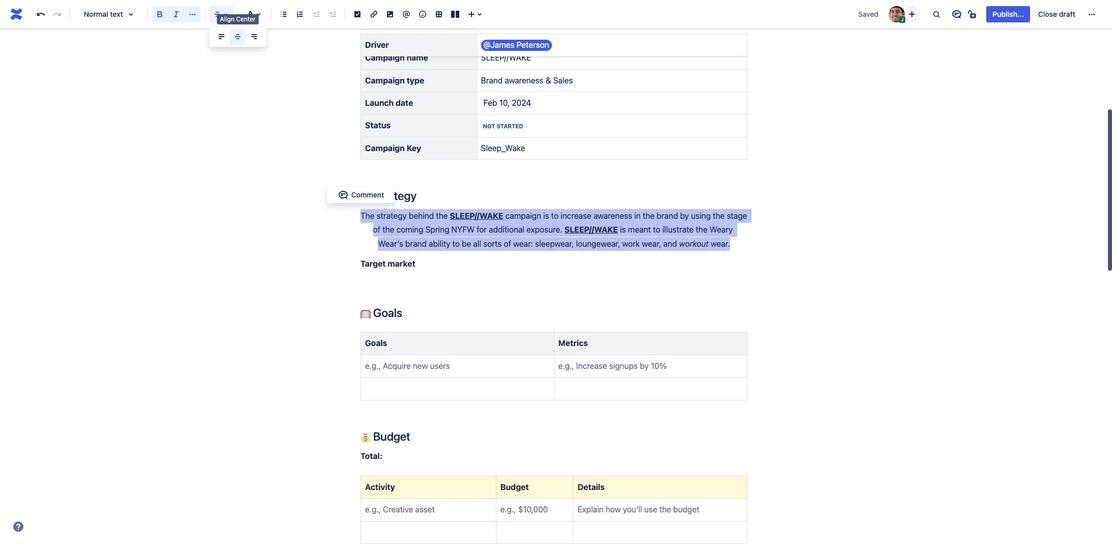 Task type: describe. For each thing, give the bounding box(es) containing it.
driver
[[365, 40, 389, 49]]

wear's
[[378, 239, 403, 248]]

activity
[[365, 483, 395, 492]]

wear:
[[513, 239, 533, 248]]

find and replace image
[[931, 8, 943, 20]]

tisha
[[544, 30, 564, 40]]

to for is
[[552, 211, 559, 220]]

target market
[[361, 259, 415, 269]]

1 vertical spatial align center image
[[232, 31, 244, 43]]

be
[[462, 239, 471, 248]]

meant
[[628, 225, 651, 234]]

increase
[[561, 211, 592, 220]]

campaign key
[[365, 144, 421, 153]]

additional
[[489, 225, 525, 234]]

james peterson image
[[889, 6, 906, 22]]

0 vertical spatial sleep//wake
[[481, 53, 531, 62]]

campaign for campaign type
[[365, 76, 405, 85]]

launch
[[365, 98, 394, 107]]

more image
[[1086, 8, 1098, 20]]

mention image
[[400, 8, 413, 20]]

help image
[[12, 521, 24, 533]]

brand for by
[[657, 211, 678, 220]]

strategy
[[377, 211, 407, 220]]

all
[[473, 239, 481, 248]]

emoji image
[[417, 8, 429, 20]]

1 vertical spatial goals
[[365, 339, 387, 348]]

:moneybag: image
[[361, 433, 371, 443]]

weary
[[710, 225, 733, 234]]

close
[[1039, 10, 1058, 18]]

draft
[[1060, 10, 1076, 18]]

to for meant
[[653, 225, 661, 234]]

workout
[[679, 239, 709, 248]]

brand awareness & sales
[[481, 76, 573, 85]]

campaign name
[[365, 53, 428, 62]]

& for sales
[[546, 76, 551, 85]]

coming
[[397, 225, 424, 234]]

the strategy behind the sleep//wake
[[361, 211, 504, 220]]

comment button
[[331, 189, 390, 201]]

center
[[236, 15, 256, 23]]

sales
[[553, 76, 573, 85]]

ability
[[429, 239, 451, 248]]

behind
[[409, 211, 434, 220]]

campaign
[[506, 211, 541, 220]]

1 horizontal spatial budget
[[501, 483, 529, 492]]

close draft
[[1039, 10, 1076, 18]]

started
[[497, 123, 523, 130]]

by
[[680, 211, 689, 220]]

align center tooltip
[[217, 14, 259, 24]]

of inside is meant to illustrate the weary wear's brand ability to be all sorts of wear: sleepwear, loungewear, work wear, and
[[504, 239, 511, 248]]

workout wear.
[[679, 239, 730, 248]]

the right in
[[643, 211, 655, 220]]

not
[[483, 123, 495, 130]]

launch date
[[365, 98, 413, 107]]

normal
[[84, 10, 108, 18]]

italic ⌘i image
[[170, 8, 182, 20]]

the up the spring
[[436, 211, 448, 220]]

illustrate
[[663, 225, 694, 234]]

name
[[407, 53, 428, 62]]

:notebook_with_decorative_cover: image
[[361, 192, 371, 202]]

2 vertical spatial sleep//wake
[[565, 225, 618, 234]]

strategy
[[371, 189, 417, 203]]

2 vertical spatial to
[[453, 239, 460, 248]]

is inside campaign is to increase awareness in the brand by using the stage of the coming spring nyfw for additional exposure.
[[544, 211, 549, 220]]

metrics
[[559, 339, 588, 348]]

wear.
[[711, 239, 730, 248]]

sleepwear,
[[535, 239, 574, 248]]

the up wear's on the left
[[383, 225, 395, 234]]

informed
[[365, 30, 401, 40]]

type
[[407, 76, 424, 85]]

redo ⌘⇧z image
[[51, 8, 63, 20]]

2024
[[512, 98, 531, 107]]

brand
[[481, 76, 503, 85]]

layouts image
[[449, 8, 462, 20]]

10,
[[500, 98, 510, 107]]

sorts
[[484, 239, 502, 248]]

table image
[[433, 8, 445, 20]]

normal text button
[[74, 3, 143, 25]]

for
[[477, 225, 487, 234]]

feb 10, 2024
[[484, 98, 531, 107]]

0 vertical spatial budget
[[371, 430, 410, 444]]

exposure.
[[527, 225, 563, 234]]



Task type: locate. For each thing, give the bounding box(es) containing it.
sleep_wake
[[481, 144, 525, 153]]

1 vertical spatial campaign
[[365, 76, 405, 85]]

campaign is to increase awareness in the brand by using the stage of the coming spring nyfw for additional exposure.
[[373, 211, 750, 234]]

to left the be
[[453, 239, 460, 248]]

1 horizontal spatial &
[[546, 76, 551, 85]]

text
[[110, 10, 123, 18]]

is inside is meant to illustrate the weary wear's brand ability to be all sorts of wear: sleepwear, loungewear, work wear, and
[[620, 225, 626, 234]]

0 horizontal spatial awareness
[[505, 76, 544, 85]]

market
[[388, 259, 415, 269]]

brand
[[657, 211, 678, 220], [406, 239, 427, 248]]

stage
[[727, 211, 747, 220]]

1 vertical spatial sleep//wake
[[450, 211, 504, 220]]

awareness left in
[[594, 211, 633, 220]]

2 vertical spatial campaign
[[365, 144, 405, 153]]

not started
[[483, 123, 523, 130]]

to
[[552, 211, 559, 220], [653, 225, 661, 234], [453, 239, 460, 248]]

align left image
[[216, 31, 228, 43]]

janet knowles & tisha morrel
[[481, 30, 589, 40]]

no restrictions image
[[968, 8, 980, 20]]

& up peterson
[[536, 30, 542, 40]]

nyfw
[[452, 225, 475, 234]]

comment
[[351, 190, 384, 199]]

brand for ability
[[406, 239, 427, 248]]

1 vertical spatial of
[[504, 239, 511, 248]]

loungewear,
[[576, 239, 620, 248]]

wear,
[[642, 239, 662, 248]]

3 campaign from the top
[[365, 144, 405, 153]]

publish... button
[[987, 6, 1031, 22]]

editable content region
[[327, 0, 764, 548]]

target
[[361, 259, 386, 269]]

align
[[220, 15, 235, 23]]

action item image
[[352, 8, 364, 20]]

to inside campaign is to increase awareness in the brand by using the stage of the coming spring nyfw for additional exposure.
[[552, 211, 559, 220]]

0 vertical spatial campaign
[[365, 53, 405, 62]]

1 vertical spatial budget
[[501, 483, 529, 492]]

invite to edit image
[[907, 8, 919, 20]]

total:
[[361, 452, 383, 461]]

sleep//wake
[[481, 53, 531, 62], [450, 211, 504, 220], [565, 225, 618, 234]]

numbered list ⌘⇧7 image
[[294, 8, 306, 20]]

to up exposure.
[[552, 211, 559, 220]]

2 campaign from the top
[[365, 76, 405, 85]]

0 horizontal spatial &
[[536, 30, 542, 40]]

confluence image
[[8, 6, 24, 22], [8, 6, 24, 22]]

1 vertical spatial &
[[546, 76, 551, 85]]

0 vertical spatial to
[[552, 211, 559, 220]]

0 horizontal spatial of
[[373, 225, 381, 234]]

brand inside is meant to illustrate the weary wear's brand ability to be all sorts of wear: sleepwear, loungewear, work wear, and
[[406, 239, 427, 248]]

campaign down driver
[[365, 53, 405, 62]]

is up exposure.
[[544, 211, 549, 220]]

outdent ⇧tab image
[[310, 8, 322, 20]]

is up work
[[620, 225, 626, 234]]

0 vertical spatial of
[[373, 225, 381, 234]]

comment image
[[337, 189, 349, 201]]

align right image
[[248, 31, 260, 43]]

feb
[[484, 98, 497, 107]]

more formatting image
[[186, 8, 199, 20]]

campaign for campaign name
[[365, 53, 405, 62]]

0 horizontal spatial to
[[453, 239, 460, 248]]

goals
[[371, 306, 402, 320], [365, 339, 387, 348]]

1 horizontal spatial is
[[620, 225, 626, 234]]

:moneybag: image
[[361, 433, 371, 443]]

saved
[[859, 10, 879, 18]]

the up weary
[[713, 211, 725, 220]]

bold ⌘b image
[[154, 8, 166, 20]]

goals down :goal: image
[[365, 339, 387, 348]]

0 vertical spatial brand
[[657, 211, 678, 220]]

0 vertical spatial is
[[544, 211, 549, 220]]

:goal: image
[[361, 309, 371, 319]]

link image
[[368, 8, 380, 20]]

comment icon image
[[951, 8, 964, 20]]

brand left by
[[657, 211, 678, 220]]

publish...
[[993, 10, 1024, 18]]

awareness
[[505, 76, 544, 85], [594, 211, 633, 220]]

in
[[635, 211, 641, 220]]

0 vertical spatial awareness
[[505, 76, 544, 85]]

goals down target market
[[371, 306, 402, 320]]

0 horizontal spatial brand
[[406, 239, 427, 248]]

1 horizontal spatial brand
[[657, 211, 678, 220]]

add image, video, or file image
[[384, 8, 396, 20]]

0 vertical spatial goals
[[371, 306, 402, 320]]

of down the in the left top of the page
[[373, 225, 381, 234]]

to up wear,
[[653, 225, 661, 234]]

normal text
[[84, 10, 123, 18]]

morrel
[[566, 30, 589, 40]]

0 horizontal spatial align center image
[[211, 8, 224, 20]]

campaign type
[[365, 76, 424, 85]]

is meant to illustrate the weary wear's brand ability to be all sorts of wear: sleepwear, loungewear, work wear, and
[[378, 225, 735, 248]]

sleep//wake up for
[[450, 211, 504, 220]]

peterson
[[517, 40, 549, 49]]

using
[[691, 211, 711, 220]]

0 horizontal spatial budget
[[371, 430, 410, 444]]

campaign up launch date
[[365, 76, 405, 85]]

@james peterson
[[484, 40, 549, 49]]

the down using at right top
[[696, 225, 708, 234]]

status
[[365, 121, 391, 130]]

1 horizontal spatial to
[[552, 211, 559, 220]]

brand down "coming"
[[406, 239, 427, 248]]

of inside campaign is to increase awareness in the brand by using the stage of the coming spring nyfw for additional exposure.
[[373, 225, 381, 234]]

& left sales
[[546, 76, 551, 85]]

:notebook_with_decorative_cover: image
[[361, 192, 371, 202]]

align center image up align left image
[[211, 8, 224, 20]]

details
[[578, 483, 605, 492]]

spring
[[426, 225, 450, 234]]

bullet list ⌘⇧8 image
[[278, 8, 290, 20]]

the inside is meant to illustrate the weary wear's brand ability to be all sorts of wear: sleepwear, loungewear, work wear, and
[[696, 225, 708, 234]]

knowles
[[504, 30, 534, 40]]

budget
[[371, 430, 410, 444], [501, 483, 529, 492]]

undo ⌘z image
[[35, 8, 47, 20]]

1 horizontal spatial of
[[504, 239, 511, 248]]

sleep//wake up loungewear,
[[565, 225, 618, 234]]

close draft button
[[1033, 6, 1082, 22]]

indent tab image
[[327, 8, 339, 20]]

of down additional
[[504, 239, 511, 248]]

is
[[544, 211, 549, 220], [620, 225, 626, 234]]

awareness up 2024
[[505, 76, 544, 85]]

1 vertical spatial brand
[[406, 239, 427, 248]]

brand inside campaign is to increase awareness in the brand by using the stage of the coming spring nyfw for additional exposure.
[[657, 211, 678, 220]]

campaign for campaign key
[[365, 144, 405, 153]]

@james
[[484, 40, 515, 49]]

1 horizontal spatial awareness
[[594, 211, 633, 220]]

1 vertical spatial awareness
[[594, 211, 633, 220]]

awareness inside campaign is to increase awareness in the brand by using the stage of the coming spring nyfw for additional exposure.
[[594, 211, 633, 220]]

align center image right align left image
[[232, 31, 244, 43]]

key
[[407, 144, 421, 153]]

campaign
[[365, 53, 405, 62], [365, 76, 405, 85], [365, 144, 405, 153]]

0 horizontal spatial is
[[544, 211, 549, 220]]

& for tisha
[[536, 30, 542, 40]]

date
[[396, 98, 413, 107]]

1 vertical spatial to
[[653, 225, 661, 234]]

1 horizontal spatial align center image
[[232, 31, 244, 43]]

align center image
[[211, 8, 224, 20], [232, 31, 244, 43]]

2 horizontal spatial to
[[653, 225, 661, 234]]

0 vertical spatial align center image
[[211, 8, 224, 20]]

janet
[[481, 30, 501, 40]]

1 vertical spatial is
[[620, 225, 626, 234]]

and
[[664, 239, 677, 248]]

:goal: image
[[361, 309, 371, 319]]

campaign down status
[[365, 144, 405, 153]]

sleep//wake down @james
[[481, 53, 531, 62]]

the
[[361, 211, 375, 220]]

0 vertical spatial &
[[536, 30, 542, 40]]

&
[[536, 30, 542, 40], [546, 76, 551, 85]]

work
[[623, 239, 640, 248]]

the
[[436, 211, 448, 220], [643, 211, 655, 220], [713, 211, 725, 220], [383, 225, 395, 234], [696, 225, 708, 234]]

1 campaign from the top
[[365, 53, 405, 62]]

align center
[[220, 15, 256, 23]]



Task type: vqa. For each thing, say whether or not it's contained in the screenshot.
the leftmost issue
no



